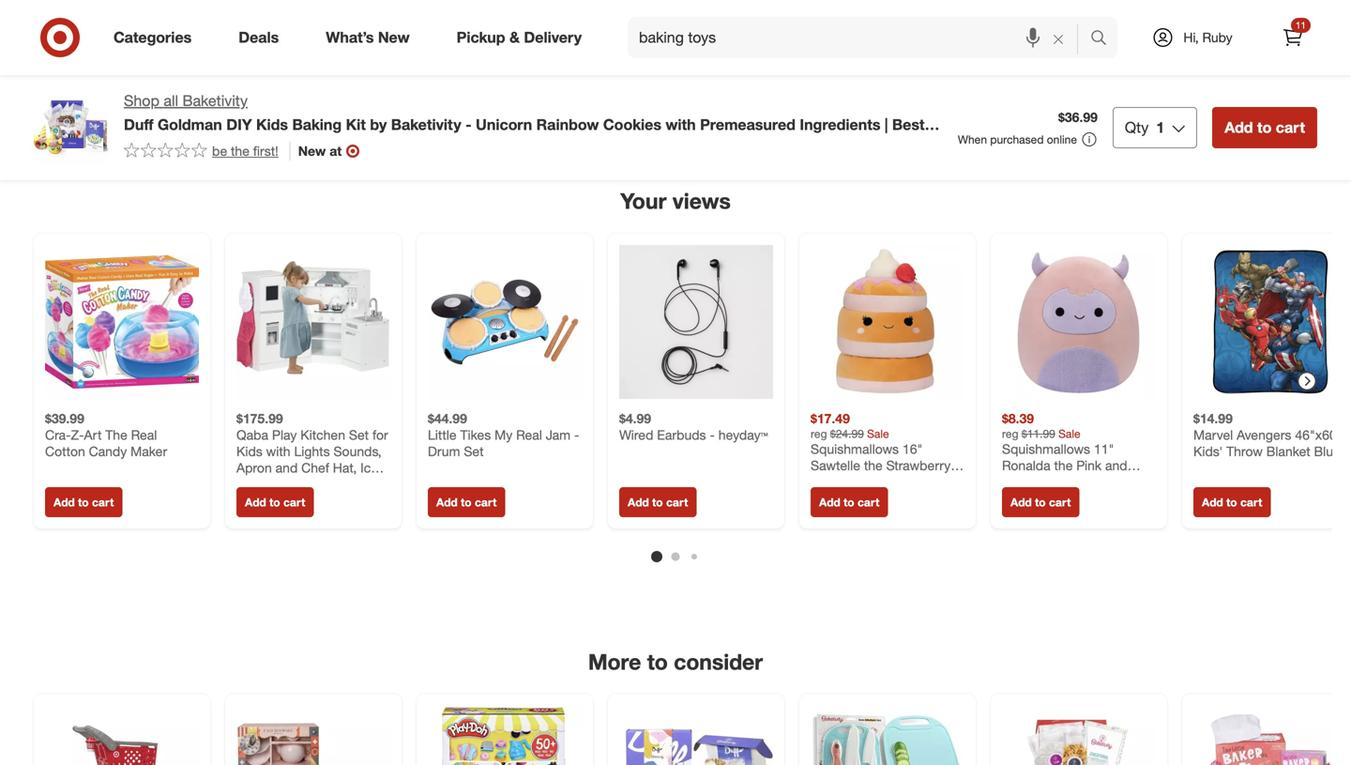 Task type: locate. For each thing, give the bounding box(es) containing it.
play up goldman
[[200, 94, 229, 112]]

reg left $24.99
[[811, 427, 828, 441]]

premeasured
[[700, 115, 796, 134]]

real right the
[[131, 427, 157, 443]]

$8.39 reg $11.99 sale
[[1003, 410, 1081, 441]]

family
[[124, 134, 170, 152]]

add right '1' at the top right
[[1225, 118, 1254, 137]]

-
[[466, 115, 472, 134], [575, 427, 580, 443], [710, 427, 715, 443]]

pickup
[[457, 28, 506, 47]]

real
[[131, 427, 157, 443], [516, 427, 542, 443]]

1 vertical spatial baketivity
[[391, 115, 462, 134]]

0 horizontal spatial sale
[[868, 427, 890, 441]]

food
[[366, 94, 401, 112]]

- right jam
[[575, 427, 580, 443]]

add to cart button
[[1213, 107, 1318, 148], [45, 487, 122, 517], [237, 487, 314, 517], [428, 487, 505, 517], [620, 487, 697, 517], [811, 487, 889, 517], [1003, 487, 1080, 517], [1194, 487, 1272, 517]]

add to cart for the little tikes my real jam - drum set image at the left of the page
[[437, 495, 497, 509]]

add to cart button for marvel avengers 46"x60" kids' throw blanket blue 'image'
[[1194, 487, 1272, 517]]

add down kids'
[[1203, 495, 1224, 509]]

add
[[1225, 118, 1254, 137], [54, 495, 75, 509], [245, 495, 266, 509], [437, 495, 458, 509], [628, 495, 649, 509], [820, 495, 841, 509], [1011, 495, 1033, 509], [1203, 495, 1224, 509]]

sale
[[868, 427, 890, 441], [1059, 427, 1081, 441]]

to
[[1258, 118, 1272, 137], [78, 495, 89, 509], [270, 495, 280, 509], [461, 495, 472, 509], [653, 495, 663, 509], [844, 495, 855, 509], [1036, 495, 1046, 509], [1227, 495, 1238, 509], [648, 649, 668, 675]]

related categories
[[579, 41, 773, 67]]

add to cart button for squishmallows 11" ronalda the pink and purple yeti plush toy (target exclusive) "image"
[[1003, 487, 1080, 517]]

cra-z-art the real cotton candy maker image
[[45, 245, 199, 399]]

squishmallows 16" sawtelle the strawberry pancakes plush toy (target exclusive) image
[[811, 245, 965, 399]]

marvel avengers 46"x60" kids' throw blanket blue image
[[1194, 245, 1348, 399]]

add for squishmallows 11" ronalda the pink and purple yeti plush toy (target exclusive) "image"
[[1011, 495, 1033, 509]]

0 vertical spatial &
[[510, 28, 520, 47]]

- left unicorn
[[466, 115, 472, 134]]

add down $24.99
[[820, 495, 841, 509]]

$39.99
[[45, 410, 84, 427]]

real right my
[[516, 427, 542, 443]]

0 horizontal spatial -
[[466, 115, 472, 134]]

baketivity up diy
[[183, 92, 248, 110]]

2 reg from the left
[[1003, 427, 1019, 441]]

add down wired
[[628, 495, 649, 509]]

vehicles
[[1093, 94, 1148, 112]]

cart for marvel avengers 46"x60" kids' throw blanket blue 'image'
[[1241, 495, 1263, 509]]

your views
[[621, 188, 731, 214]]

add to cart
[[1225, 118, 1306, 137], [54, 495, 114, 509], [245, 495, 305, 509], [437, 495, 497, 509], [628, 495, 689, 509], [820, 495, 880, 509], [1011, 495, 1072, 509], [1203, 495, 1263, 509]]

0 horizontal spatial real
[[131, 427, 157, 443]]

0 vertical spatial new
[[378, 28, 410, 47]]

pretzel making kit - real cooking set for kids ages with recipe and ingredients - kids baking set for girls & boys - great gift for family bonding image
[[1003, 706, 1157, 765]]

1 horizontal spatial baketivity
[[391, 115, 462, 134]]

0 horizontal spatial reg
[[811, 427, 828, 441]]

1 horizontal spatial real
[[516, 427, 542, 443]]

2 real from the left
[[516, 427, 542, 443]]

1 horizontal spatial &
[[510, 28, 520, 47]]

cra-
[[45, 427, 71, 443]]

the
[[105, 427, 127, 443]]

1 horizontal spatial play
[[1060, 94, 1089, 112]]

add down drum
[[437, 495, 458, 509]]

2 play from the left
[[1060, 94, 1089, 112]]

rainbow
[[537, 115, 599, 134]]

add to cart for squishmallows 16" sawtelle the strawberry pancakes plush toy (target exclusive) image
[[820, 495, 880, 509]]

cart for squishmallows 11" ronalda the pink and purple yeti plush toy (target exclusive) "image"
[[1050, 495, 1072, 509]]

categories
[[114, 28, 192, 47]]

be
[[212, 143, 227, 159]]

sale for $8.39
[[1059, 427, 1081, 441]]

& right pickup
[[510, 28, 520, 47]]

kit
[[346, 115, 366, 134], [373, 134, 393, 152]]

the
[[231, 143, 250, 159]]

reg left the $11.99
[[1003, 427, 1019, 441]]

add for marvel avengers 46"x60" kids' throw blanket blue 'image'
[[1203, 495, 1224, 509]]

11 link
[[1273, 17, 1314, 58]]

candy
[[89, 443, 127, 459]]

0 horizontal spatial baketivity
[[183, 92, 248, 110]]

play for play kitchens & pretend food
[[200, 94, 229, 112]]

new right what's at the left of the page
[[378, 28, 410, 47]]

add to cart button for the little tikes my real jam - drum set image at the left of the page
[[428, 487, 505, 517]]

squishmallows 11" ronalda the pink and purple yeti plush toy (target exclusive) image
[[1003, 245, 1157, 399]]

sale right $24.99
[[868, 427, 890, 441]]

2 sale from the left
[[1059, 427, 1081, 441]]

sale inside $8.39 reg $11.99 sale
[[1059, 427, 1081, 441]]

add to cart for squishmallows 11" ronalda the pink and purple yeti plush toy (target exclusive) "image"
[[1011, 495, 1072, 509]]

play-doh brunch time playset image
[[428, 706, 582, 765]]

by
[[370, 115, 387, 134]]

11
[[1296, 19, 1307, 31]]

1 horizontal spatial kit
[[373, 134, 393, 152]]

0 horizontal spatial play
[[200, 94, 229, 112]]

add down $175.99
[[245, 495, 266, 509]]

when purchased online
[[958, 132, 1078, 146]]

sale inside $17.49 reg $24.99 sale
[[868, 427, 890, 441]]

add to cart button for squishmallows 16" sawtelle the strawberry pancakes plush toy (target exclusive) image
[[811, 487, 889, 517]]

at
[[330, 143, 342, 159]]

cookie
[[262, 134, 312, 152]]

cart for qaba play kitchen set for kids with lights sounds, apron and chef hat, ice maker, utensils, range hood, microwave, for aged 3-6 years old image
[[283, 495, 305, 509]]

pickup & delivery
[[457, 28, 582, 47]]

to for the wired earbuds - heyday™ image
[[653, 495, 663, 509]]

best
[[893, 115, 925, 134]]

play for play vehicles
[[1060, 94, 1089, 112]]

first!
[[253, 143, 279, 159]]

when
[[958, 132, 988, 146]]

play up online
[[1060, 94, 1089, 112]]

add down the $11.99
[[1011, 495, 1033, 509]]

1 horizontal spatial -
[[575, 427, 580, 443]]

baketivity right by
[[391, 115, 462, 134]]

0 horizontal spatial new
[[298, 143, 326, 159]]

add for cra-z-art the real cotton candy maker image
[[54, 495, 75, 509]]

related
[[579, 41, 658, 67]]

qty
[[1126, 118, 1149, 137]]

1 vertical spatial new
[[298, 143, 326, 159]]

|
[[885, 115, 889, 134]]

0 horizontal spatial &
[[296, 94, 305, 112]]

qaba play kitchen set for kids with lights sounds, apron and chef hat, ice maker, utensils, range hood, microwave, for aged 3-6 years old image
[[237, 245, 391, 399]]

1 horizontal spatial sale
[[1059, 427, 1081, 441]]

cookies
[[604, 115, 662, 134]]

consider
[[674, 649, 763, 675]]

$44.99
[[428, 410, 467, 427]]

add to cart for qaba play kitchen set for kids with lights sounds, apron and chef hat, ice maker, utensils, range hood, microwave, for aged 3-6 years old image
[[245, 495, 305, 509]]

reg for $8.39
[[1003, 427, 1019, 441]]

$175.99 link
[[237, 245, 391, 476]]

reg inside $17.49 reg $24.99 sale
[[811, 427, 828, 441]]

add to cart for marvel avengers 46"x60" kids' throw blanket blue 'image'
[[1203, 495, 1263, 509]]

new left at
[[298, 143, 326, 159]]

baketivity
[[183, 92, 248, 110], [391, 115, 462, 134]]

maker
[[131, 443, 167, 459]]

sale right the $11.99
[[1059, 427, 1081, 441]]

cart for the little tikes my real jam - drum set image at the left of the page
[[475, 495, 497, 509]]

$36.99
[[1059, 109, 1098, 125]]

pickup & delivery link
[[441, 17, 606, 58]]

reg inside $8.39 reg $11.99 sale
[[1003, 427, 1019, 441]]

1 sale from the left
[[868, 427, 890, 441]]

baketivity kid safe plastic knives for real cooking with cutting board, peeler for kitchen - knife set with blunt tip, dishwasher safe, bpa free image
[[811, 706, 965, 765]]

what's new
[[326, 28, 410, 47]]

add down cotton
[[54, 495, 75, 509]]

to for squishmallows 16" sawtelle the strawberry pancakes plush toy (target exclusive) image
[[844, 495, 855, 509]]

activity
[[204, 134, 258, 152]]

1 horizontal spatial reg
[[1003, 427, 1019, 441]]

play kitchens & pretend food link
[[184, 83, 417, 124]]

to for marvel avengers 46"x60" kids' throw blanket blue 'image'
[[1227, 495, 1238, 509]]

$17.49
[[811, 410, 850, 427]]

image of duff goldman diy kids baking kit by baketivity - unicorn rainbow cookies with premeasured ingredients | best family fun activity cookie making kit image
[[34, 90, 109, 165]]

- right earbuds
[[710, 427, 715, 443]]

z-
[[71, 427, 84, 443]]

kit down by
[[373, 134, 393, 152]]

1 reg from the left
[[811, 427, 828, 441]]

0 vertical spatial baketivity
[[183, 92, 248, 110]]

little tikes my real jam - drum set image
[[428, 245, 582, 399]]

cart
[[1277, 118, 1306, 137], [92, 495, 114, 509], [283, 495, 305, 509], [475, 495, 497, 509], [667, 495, 689, 509], [858, 495, 880, 509], [1050, 495, 1072, 509], [1241, 495, 1263, 509]]

kitchens
[[233, 94, 291, 112]]

kit left by
[[346, 115, 366, 134]]

$44.99 little tikes my real jam - drum set
[[428, 410, 580, 459]]

1 real from the left
[[131, 427, 157, 443]]

2 horizontal spatial -
[[710, 427, 715, 443]]

& up baking
[[296, 94, 305, 112]]

$175.99
[[237, 410, 283, 427]]

pretend
[[309, 94, 362, 112]]

new at
[[298, 143, 342, 159]]

new
[[378, 28, 410, 47], [298, 143, 326, 159]]

1 play from the left
[[200, 94, 229, 112]]

be the first! link
[[124, 142, 279, 160]]



Task type: describe. For each thing, give the bounding box(es) containing it.
be the first!
[[212, 143, 279, 159]]

0 horizontal spatial kit
[[346, 115, 366, 134]]

duff
[[124, 115, 154, 134]]

$14.99
[[1194, 410, 1234, 427]]

all
[[164, 92, 178, 110]]

making
[[317, 134, 369, 152]]

duff goldman diy baking set for kids by baketivity - bake delicious s'mores sandwich cookies with premeasured ingredients best family fun activity image
[[620, 706, 774, 765]]

$4.99
[[620, 410, 652, 427]]

earbuds
[[657, 427, 707, 443]]

$24.99
[[831, 427, 864, 441]]

pixie crush the little baker kit mini baking set for kids image
[[1194, 706, 1348, 765]]

with
[[666, 115, 696, 134]]

add for qaba play kitchen set for kids with lights sounds, apron and chef hat, ice maker, utensils, range hood, microwave, for aged 3-6 years old image
[[245, 495, 266, 509]]

shop
[[124, 92, 160, 110]]

qty 1
[[1126, 118, 1165, 137]]

what's
[[326, 28, 374, 47]]

delivery
[[524, 28, 582, 47]]

real inside $39.99 cra-z-art the real cotton candy maker
[[131, 427, 157, 443]]

$17.49 reg $24.99 sale
[[811, 410, 890, 441]]

add to cart button for the wired earbuds - heyday™ image
[[620, 487, 697, 517]]

$39.99 cra-z-art the real cotton candy maker
[[45, 410, 167, 459]]

sale for $17.49
[[868, 427, 890, 441]]

to for qaba play kitchen set for kids with lights sounds, apron and chef hat, ice maker, utensils, range hood, microwave, for aged 3-6 years old image
[[270, 495, 280, 509]]

ingredients
[[800, 115, 881, 134]]

target toy shopping cart image
[[45, 706, 199, 765]]

views
[[673, 188, 731, 214]]

real inside the "$44.99 little tikes my real jam - drum set"
[[516, 427, 542, 443]]

play vehicles
[[1060, 94, 1148, 112]]

fao schwarz hand-glazed ceramic tea party set - 9pc image
[[237, 706, 391, 765]]

What can we help you find? suggestions appear below search field
[[628, 17, 1096, 58]]

$4.99 wired earbuds - heyday™
[[620, 410, 768, 443]]

search button
[[1083, 17, 1128, 62]]

- inside the "$44.99 little tikes my real jam - drum set"
[[575, 427, 580, 443]]

avengers
[[1238, 427, 1292, 443]]

to for the little tikes my real jam - drum set image at the left of the page
[[461, 495, 472, 509]]

to for squishmallows 11" ronalda the pink and purple yeti plush toy (target exclusive) "image"
[[1036, 495, 1046, 509]]

play kitchens & pretend food
[[200, 94, 401, 112]]

$8.39
[[1003, 410, 1035, 427]]

$14.99 marvel avengers 46"x60" kids' throw blanket blue
[[1194, 410, 1343, 459]]

ruby
[[1203, 29, 1233, 46]]

1 horizontal spatial new
[[378, 28, 410, 47]]

little
[[428, 427, 457, 443]]

$11.99
[[1022, 427, 1056, 441]]

blue
[[1315, 443, 1341, 459]]

to for cra-z-art the real cotton candy maker image
[[78, 495, 89, 509]]

wired earbuds - heyday™ image
[[620, 245, 774, 399]]

- inside shop all baketivity duff goldman diy kids baking kit by baketivity - unicorn rainbow cookies with premeasured ingredients | best family fun activity cookie making kit
[[466, 115, 472, 134]]

drum
[[428, 443, 460, 459]]

deals link
[[223, 17, 303, 58]]

deals
[[239, 28, 279, 47]]

add to cart button for cra-z-art the real cotton candy maker image
[[45, 487, 122, 517]]

wired
[[620, 427, 654, 443]]

add for squishmallows 16" sawtelle the strawberry pancakes plush toy (target exclusive) image
[[820, 495, 841, 509]]

categories
[[664, 41, 773, 67]]

add to cart button for qaba play kitchen set for kids with lights sounds, apron and chef hat, ice maker, utensils, range hood, microwave, for aged 3-6 years old image
[[237, 487, 314, 517]]

diy
[[226, 115, 252, 134]]

jam
[[546, 427, 571, 443]]

reg for $17.49
[[811, 427, 828, 441]]

add for the little tikes my real jam - drum set image at the left of the page
[[437, 495, 458, 509]]

cart for squishmallows 16" sawtelle the strawberry pancakes plush toy (target exclusive) image
[[858, 495, 880, 509]]

throw
[[1227, 443, 1264, 459]]

add to cart for the wired earbuds - heyday™ image
[[628, 495, 689, 509]]

baking
[[292, 115, 342, 134]]

purchased
[[991, 132, 1044, 146]]

unicorn
[[476, 115, 533, 134]]

add to cart for cra-z-art the real cotton candy maker image
[[54, 495, 114, 509]]

goldman
[[158, 115, 222, 134]]

kids'
[[1194, 443, 1224, 459]]

cart for cra-z-art the real cotton candy maker image
[[92, 495, 114, 509]]

46"x60"
[[1296, 427, 1343, 443]]

more
[[589, 649, 642, 675]]

kids
[[256, 115, 288, 134]]

search
[[1083, 30, 1128, 48]]

tikes
[[460, 427, 491, 443]]

cotton
[[45, 443, 85, 459]]

hi, ruby
[[1184, 29, 1233, 46]]

shop all baketivity duff goldman diy kids baking kit by baketivity - unicorn rainbow cookies with premeasured ingredients | best family fun activity cookie making kit
[[124, 92, 925, 152]]

categories link
[[98, 17, 215, 58]]

marvel
[[1194, 427, 1234, 443]]

more to consider
[[589, 649, 763, 675]]

online
[[1048, 132, 1078, 146]]

heyday™
[[719, 427, 768, 443]]

add for the wired earbuds - heyday™ image
[[628, 495, 649, 509]]

set
[[464, 443, 484, 459]]

fun
[[174, 134, 200, 152]]

play vehicles link
[[1044, 83, 1164, 124]]

- inside $4.99 wired earbuds - heyday™
[[710, 427, 715, 443]]

1
[[1157, 118, 1165, 137]]

hi,
[[1184, 29, 1199, 46]]

blanket
[[1267, 443, 1311, 459]]

my
[[495, 427, 513, 443]]

cart for the wired earbuds - heyday™ image
[[667, 495, 689, 509]]

1 vertical spatial &
[[296, 94, 305, 112]]

what's new link
[[310, 17, 433, 58]]

art
[[84, 427, 102, 443]]



Task type: vqa. For each thing, say whether or not it's contained in the screenshot.
(winter
no



